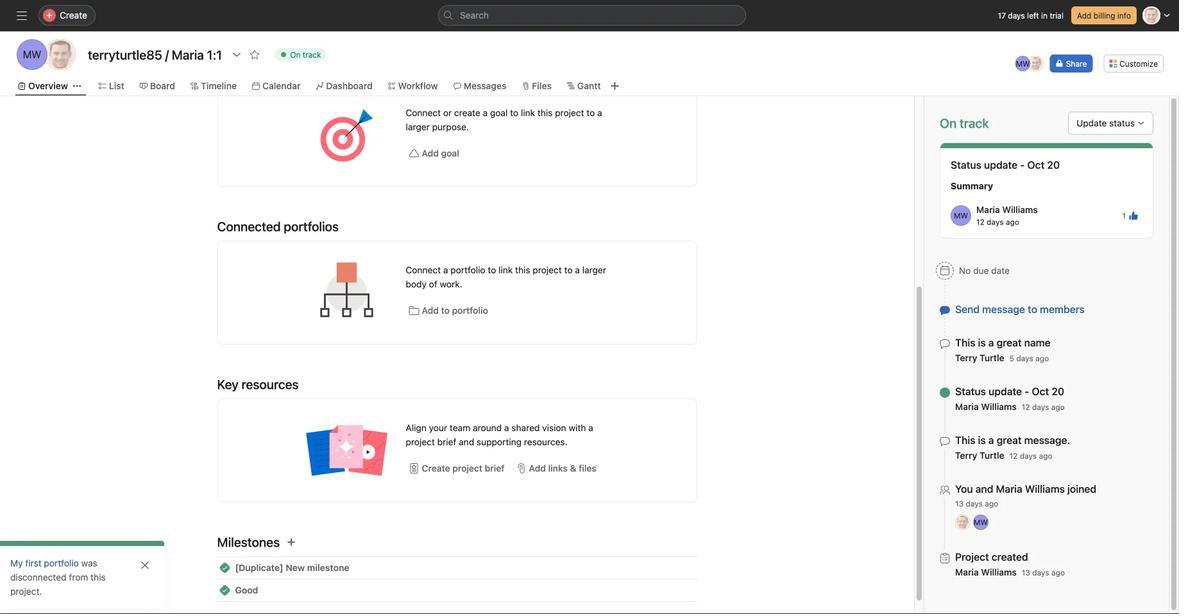 Task type: locate. For each thing, give the bounding box(es) containing it.
goal inside button
[[441, 148, 460, 159]]

2 vertical spatial 12
[[1010, 452, 1018, 461]]

maria williams link inside latest status update element
[[977, 204, 1039, 215]]

ago inside project created maria williams 13 days ago
[[1052, 568, 1066, 577]]

2 terry turtle link from the top
[[956, 450, 1005, 461]]

great inside this is a great name terry turtle 5 days ago
[[997, 337, 1022, 349]]

update inside status update - oct 20 maria williams 12 days ago
[[989, 386, 1023, 398]]

project
[[555, 108, 585, 118], [533, 265, 562, 275], [406, 437, 435, 447], [453, 463, 483, 474]]

tt down you
[[959, 518, 968, 527]]

create inside create project brief button
[[422, 463, 450, 474]]

great for name
[[997, 337, 1022, 349]]

terry
[[956, 353, 978, 363], [956, 450, 978, 461]]

maria down status update - oct 20 button
[[956, 402, 980, 412]]

0 vertical spatial terry turtle link
[[956, 353, 1005, 363]]

days inside you and maria williams joined 13 days ago
[[966, 499, 983, 508]]

maria inside you and maria williams joined 13 days ago
[[997, 483, 1023, 495]]

create down the your
[[422, 463, 450, 474]]

williams
[[1003, 204, 1039, 215], [982, 402, 1017, 412], [1026, 483, 1066, 495], [982, 567, 1017, 578]]

connect inside connect a portfolio to link this project to a larger body of work.
[[406, 265, 441, 275]]

this
[[956, 337, 976, 349], [956, 434, 976, 446]]

share button
[[1051, 55, 1093, 73]]

1 horizontal spatial this
[[516, 265, 531, 275]]

1 vertical spatial portfolio
[[452, 305, 488, 316]]

add left billing
[[1078, 11, 1092, 20]]

this is a great message. button
[[956, 434, 1071, 447]]

brief inside create project brief button
[[485, 463, 505, 474]]

work.
[[440, 279, 463, 290]]

1
[[1123, 211, 1127, 220]]

larger
[[406, 122, 430, 132], [583, 265, 607, 275]]

turtle inside this is a great message. terry turtle 12 days ago
[[980, 450, 1005, 461]]

2 is from the top
[[979, 434, 987, 446]]

status down this is a great name terry turtle 5 days ago
[[956, 386, 987, 398]]

1 vertical spatial completed milestone image
[[220, 585, 230, 596]]

create
[[60, 10, 87, 21], [422, 463, 450, 474]]

1 this from the top
[[956, 337, 976, 349]]

0 vertical spatial goal
[[490, 108, 508, 118]]

align your team around a shared vision with a project brief and supporting resources.
[[406, 423, 594, 447]]

connect for of
[[406, 265, 441, 275]]

2 vertical spatial this
[[91, 572, 106, 583]]

0 horizontal spatial create
[[60, 10, 87, 21]]

is
[[979, 337, 987, 349], [979, 434, 987, 446]]

to
[[510, 108, 519, 118], [587, 108, 595, 118], [488, 265, 496, 275], [565, 265, 573, 275], [1028, 303, 1038, 316], [441, 305, 450, 316]]

2 vertical spatial maria williams link
[[956, 567, 1017, 578]]

0 vertical spatial completed milestone image
[[220, 563, 230, 573]]

close image
[[140, 560, 150, 571]]

maria down summary
[[977, 204, 1001, 215]]

1 vertical spatial maria williams link
[[956, 402, 1017, 412]]

0 vertical spatial status
[[951, 159, 982, 171]]

12 inside status update - oct 20 maria williams 12 days ago
[[1023, 403, 1031, 412]]

connect inside the connect or create a goal to link this project to a larger purpose.
[[406, 108, 441, 118]]

completed milestone image left good
[[220, 585, 230, 596]]

add inside add to portfolio button
[[422, 305, 439, 316]]

terry turtle link down this is a great name link
[[956, 353, 1005, 363]]

maria inside project created maria williams 13 days ago
[[956, 567, 980, 578]]

portfolio down work.
[[452, 305, 488, 316]]

0 horizontal spatial 13
[[956, 499, 964, 508]]

williams down status update - oct 20
[[1003, 204, 1039, 215]]

this is a great name button
[[956, 336, 1051, 349]]

and right you
[[976, 483, 994, 495]]

add inside add links & files popup button
[[529, 463, 546, 474]]

create right expand sidebar image
[[60, 10, 87, 21]]

williams inside you and maria williams joined 13 days ago
[[1026, 483, 1066, 495]]

days inside status update - oct 20 maria williams 12 days ago
[[1033, 403, 1050, 412]]

this inside this is a great message. terry turtle 12 days ago
[[956, 434, 976, 446]]

ago
[[1007, 218, 1020, 227], [1036, 354, 1050, 363], [1052, 403, 1066, 412], [1040, 452, 1053, 461], [986, 499, 999, 508], [1052, 568, 1066, 577]]

13 down you
[[956, 499, 964, 508]]

great up the 5
[[997, 337, 1022, 349]]

ago inside this is a great name terry turtle 5 days ago
[[1036, 354, 1050, 363]]

purpose.
[[432, 122, 469, 132]]

- left oct
[[1025, 386, 1030, 398]]

1 horizontal spatial brief
[[485, 463, 505, 474]]

and down team at bottom left
[[459, 437, 475, 447]]

terry down this is a great name link
[[956, 353, 978, 363]]

12 down this is a great message. link
[[1010, 452, 1018, 461]]

0 horizontal spatial and
[[459, 437, 475, 447]]

williams inside status update - oct 20 maria williams 12 days ago
[[982, 402, 1017, 412]]

maria down project created
[[956, 567, 980, 578]]

1 vertical spatial larger
[[583, 265, 607, 275]]

0 vertical spatial 13
[[956, 499, 964, 508]]

list link
[[99, 79, 124, 93]]

create inside create popup button
[[60, 10, 87, 21]]

1 horizontal spatial 12
[[1010, 452, 1018, 461]]

williams down project created
[[982, 567, 1017, 578]]

maria williams link down status update - oct 20 button
[[956, 402, 1017, 412]]

terry inside this is a great message. terry turtle 12 days ago
[[956, 450, 978, 461]]

you and maria williams joined 13 days ago
[[956, 483, 1097, 508]]

1 horizontal spatial larger
[[583, 265, 607, 275]]

update
[[1077, 118, 1108, 128]]

0 vertical spatial maria williams link
[[977, 204, 1039, 215]]

and
[[459, 437, 475, 447], [976, 483, 994, 495]]

&
[[570, 463, 577, 474]]

williams down status update - oct 20 button
[[982, 402, 1017, 412]]

show options image
[[232, 49, 242, 60]]

0 horizontal spatial larger
[[406, 122, 430, 132]]

0 vertical spatial this
[[956, 337, 976, 349]]

connect up body
[[406, 265, 441, 275]]

timeline
[[201, 81, 237, 91]]

great inside this is a great message. terry turtle 12 days ago
[[997, 434, 1022, 446]]

calendar
[[263, 81, 301, 91]]

0 vertical spatial great
[[997, 337, 1022, 349]]

1 horizontal spatial and
[[976, 483, 994, 495]]

of
[[429, 279, 438, 290]]

status up summary
[[951, 159, 982, 171]]

1 horizontal spatial goal
[[490, 108, 508, 118]]

board
[[150, 81, 175, 91]]

12
[[977, 218, 985, 227], [1023, 403, 1031, 412], [1010, 452, 1018, 461]]

links
[[549, 463, 568, 474]]

key resources
[[217, 377, 299, 392]]

tt left share button
[[1032, 59, 1041, 68]]

add down purpose.
[[422, 148, 439, 159]]

mw left share button
[[1017, 59, 1031, 68]]

update
[[985, 159, 1018, 171], [989, 386, 1023, 398]]

trial
[[1051, 11, 1064, 20]]

turtle inside this is a great name terry turtle 5 days ago
[[980, 353, 1005, 363]]

brief down supporting
[[485, 463, 505, 474]]

2 connect from the top
[[406, 265, 441, 275]]

2 turtle from the top
[[980, 450, 1005, 461]]

17 days left in trial
[[999, 11, 1064, 20]]

add links & files
[[529, 463, 597, 474]]

add for add to portfolio
[[422, 305, 439, 316]]

0 vertical spatial terry
[[956, 353, 978, 363]]

this for this is a great name
[[956, 337, 976, 349]]

0 horizontal spatial this
[[91, 572, 106, 583]]

2 horizontal spatial this
[[538, 108, 553, 118]]

1 vertical spatial create
[[422, 463, 450, 474]]

no due date
[[960, 265, 1010, 276]]

this up you
[[956, 434, 976, 446]]

mw
[[23, 48, 41, 61], [1017, 59, 1031, 68], [955, 211, 969, 220], [974, 518, 989, 527]]

tt
[[54, 48, 67, 61], [1032, 59, 1041, 68], [959, 518, 968, 527]]

this for this is a great message.
[[956, 434, 976, 446]]

on track
[[940, 116, 990, 131]]

files
[[579, 463, 597, 474]]

1 vertical spatial turtle
[[980, 450, 1005, 461]]

turtle down this is a great name link
[[980, 353, 1005, 363]]

goal inside the connect or create a goal to link this project to a larger purpose.
[[490, 108, 508, 118]]

2 great from the top
[[997, 434, 1022, 446]]

update status
[[1077, 118, 1136, 128]]

0 horizontal spatial tt
[[54, 48, 67, 61]]

0 vertical spatial link
[[521, 108, 535, 118]]

0 horizontal spatial 12
[[977, 218, 985, 227]]

my first portfolio
[[10, 558, 79, 569]]

1 vertical spatial and
[[976, 483, 994, 495]]

1 vertical spatial terry turtle link
[[956, 450, 1005, 461]]

0 vertical spatial portfolio
[[451, 265, 486, 275]]

in
[[1042, 11, 1048, 20]]

maria williams link for status
[[956, 402, 1017, 412]]

1 horizontal spatial tt
[[959, 518, 968, 527]]

status for status update - oct 20
[[951, 159, 982, 171]]

1 vertical spatial status
[[956, 386, 987, 398]]

add for add billing info
[[1078, 11, 1092, 20]]

2 vertical spatial portfolio
[[44, 558, 79, 569]]

update up summary
[[985, 159, 1018, 171]]

1 turtle from the top
[[980, 353, 1005, 363]]

terry up you
[[956, 450, 978, 461]]

goal down "messages"
[[490, 108, 508, 118]]

portfolio inside connect a portfolio to link this project to a larger body of work.
[[451, 265, 486, 275]]

ago inside status update - oct 20 maria williams 12 days ago
[[1052, 403, 1066, 412]]

maria williams link down project created
[[956, 567, 1017, 578]]

tt up overview
[[54, 48, 67, 61]]

connect left or
[[406, 108, 441, 118]]

turtle down the this is a great message. button
[[980, 450, 1005, 461]]

expand sidebar image
[[17, 10, 27, 21]]

share
[[1067, 59, 1088, 68]]

1 horizontal spatial 13
[[1023, 568, 1031, 577]]

1 vertical spatial great
[[997, 434, 1022, 446]]

to inside button
[[441, 305, 450, 316]]

1 horizontal spatial link
[[521, 108, 535, 118]]

1 great from the top
[[997, 337, 1022, 349]]

12 for update
[[1023, 403, 1031, 412]]

link inside connect a portfolio to link this project to a larger body of work.
[[499, 265, 513, 275]]

goal down purpose.
[[441, 148, 460, 159]]

milestones
[[217, 535, 280, 550]]

ago inside maria williams 12 days ago
[[1007, 218, 1020, 227]]

connect
[[406, 108, 441, 118], [406, 265, 441, 275]]

date
[[992, 265, 1010, 276]]

great
[[997, 337, 1022, 349], [997, 434, 1022, 446]]

update for oct 20
[[985, 159, 1018, 171]]

2 this from the top
[[956, 434, 976, 446]]

maria williams link down summary
[[977, 204, 1039, 215]]

due
[[974, 265, 990, 276]]

add links & files button
[[513, 457, 600, 480]]

terry turtle link down the this is a great message. button
[[956, 450, 1005, 461]]

brief down the your
[[438, 437, 457, 447]]

0 vertical spatial 12
[[977, 218, 985, 227]]

1 vertical spatial update
[[989, 386, 1023, 398]]

13
[[956, 499, 964, 508], [1023, 568, 1031, 577]]

search button
[[438, 5, 747, 26]]

mw up overview link
[[23, 48, 41, 61]]

1 vertical spatial goal
[[441, 148, 460, 159]]

is down status update - oct 20 maria williams 12 days ago
[[979, 434, 987, 446]]

1 vertical spatial this
[[516, 265, 531, 275]]

2 terry from the top
[[956, 450, 978, 461]]

0 vertical spatial turtle
[[980, 353, 1005, 363]]

1 vertical spatial link
[[499, 265, 513, 275]]

1 vertical spatial terry
[[956, 450, 978, 461]]

0 horizontal spatial goal
[[441, 148, 460, 159]]

dashboard link
[[316, 79, 373, 93]]

20
[[1052, 386, 1065, 398]]

project inside align your team around a shared vision with a project brief and supporting resources.
[[406, 437, 435, 447]]

link
[[521, 108, 535, 118], [499, 265, 513, 275]]

0 vertical spatial connect
[[406, 108, 441, 118]]

- inside status update - oct 20 maria williams 12 days ago
[[1025, 386, 1030, 398]]

add tab image
[[610, 81, 621, 91]]

workflow link
[[388, 79, 438, 93]]

mw down summary
[[955, 211, 969, 220]]

0 vertical spatial -
[[1021, 159, 1026, 171]]

0 vertical spatial brief
[[438, 437, 457, 447]]

2 horizontal spatial 12
[[1023, 403, 1031, 412]]

this inside connect a portfolio to link this project to a larger body of work.
[[516, 265, 531, 275]]

1 vertical spatial 13
[[1023, 568, 1031, 577]]

0 vertical spatial larger
[[406, 122, 430, 132]]

13 down project created
[[1023, 568, 1031, 577]]

0 horizontal spatial brief
[[438, 437, 457, 447]]

terry for this is a great name
[[956, 353, 978, 363]]

1 vertical spatial brief
[[485, 463, 505, 474]]

add to portfolio
[[422, 305, 488, 316]]

maria williams link
[[977, 204, 1039, 215], [956, 402, 1017, 412], [956, 567, 1017, 578]]

- inside latest status update element
[[1021, 159, 1026, 171]]

Completed milestone checkbox
[[220, 585, 230, 596]]

add to starred image
[[250, 49, 260, 60]]

0 vertical spatial this
[[538, 108, 553, 118]]

board link
[[140, 79, 175, 93]]

portfolio up the from
[[44, 558, 79, 569]]

add down of
[[422, 305, 439, 316]]

is inside this is a great message. terry turtle 12 days ago
[[979, 434, 987, 446]]

12 inside this is a great message. terry turtle 12 days ago
[[1010, 452, 1018, 461]]

12 down status update - oct 20 button
[[1023, 403, 1031, 412]]

connect for larger
[[406, 108, 441, 118]]

1 vertical spatial connect
[[406, 265, 441, 275]]

track
[[303, 50, 321, 59]]

ago inside you and maria williams joined 13 days ago
[[986, 499, 999, 508]]

members
[[1041, 303, 1086, 316]]

days inside this is a great name terry turtle 5 days ago
[[1017, 354, 1034, 363]]

1 terry turtle link from the top
[[956, 353, 1005, 363]]

ago inside this is a great message. terry turtle 12 days ago
[[1040, 452, 1053, 461]]

update down the 5
[[989, 386, 1023, 398]]

1 horizontal spatial create
[[422, 463, 450, 474]]

1 vertical spatial -
[[1025, 386, 1030, 398]]

0 horizontal spatial link
[[499, 265, 513, 275]]

days inside project created maria williams 13 days ago
[[1033, 568, 1050, 577]]

project.
[[10, 586, 42, 597]]

maria down this is a great message. terry turtle 12 days ago
[[997, 483, 1023, 495]]

status update - oct 20 maria williams 12 days ago
[[956, 386, 1066, 412]]

calendar link
[[252, 79, 301, 93]]

portfolio inside button
[[452, 305, 488, 316]]

portfolio up work.
[[451, 265, 486, 275]]

add inside add billing info button
[[1078, 11, 1092, 20]]

completed milestone image
[[220, 563, 230, 573], [220, 585, 230, 596]]

completed milestone image for good
[[220, 585, 230, 596]]

supporting
[[477, 437, 522, 447]]

1 terry from the top
[[956, 353, 978, 363]]

and inside you and maria williams joined 13 days ago
[[976, 483, 994, 495]]

1 vertical spatial 12
[[1023, 403, 1031, 412]]

add goal button
[[406, 142, 463, 165]]

0 vertical spatial update
[[985, 159, 1018, 171]]

create for create
[[60, 10, 87, 21]]

create project brief button
[[406, 457, 508, 480]]

create project brief
[[422, 463, 505, 474]]

2 completed milestone image from the top
[[220, 585, 230, 596]]

add inside add goal button
[[422, 148, 439, 159]]

body
[[406, 279, 427, 290]]

status inside status update - oct 20 maria williams 12 days ago
[[956, 386, 987, 398]]

completed milestone image up completed milestone checkbox
[[220, 563, 230, 573]]

williams left joined
[[1026, 483, 1066, 495]]

days inside this is a great message. terry turtle 12 days ago
[[1021, 452, 1038, 461]]

0 vertical spatial and
[[459, 437, 475, 447]]

0 vertical spatial is
[[979, 337, 987, 349]]

great left message.
[[997, 434, 1022, 446]]

12 down summary
[[977, 218, 985, 227]]

is down send
[[979, 337, 987, 349]]

- left oct 20
[[1021, 159, 1026, 171]]

williams inside maria williams 12 days ago
[[1003, 204, 1039, 215]]

create
[[455, 108, 481, 118]]

send
[[956, 303, 980, 316]]

0 vertical spatial create
[[60, 10, 87, 21]]

and inside align your team around a shared vision with a project brief and supporting resources.
[[459, 437, 475, 447]]

search list box
[[438, 5, 747, 26]]

is inside this is a great name terry turtle 5 days ago
[[979, 337, 987, 349]]

1 vertical spatial is
[[979, 434, 987, 446]]

terry inside this is a great name terry turtle 5 days ago
[[956, 353, 978, 363]]

1 vertical spatial this
[[956, 434, 976, 446]]

1 connect from the top
[[406, 108, 441, 118]]

this inside this is a great name terry turtle 5 days ago
[[956, 337, 976, 349]]

status update - oct 20 button
[[956, 385, 1066, 398]]

this down send
[[956, 337, 976, 349]]

1 completed milestone image from the top
[[220, 563, 230, 573]]

add left the links
[[529, 463, 546, 474]]

None text field
[[85, 43, 225, 66]]

1 is from the top
[[979, 337, 987, 349]]

days
[[1009, 11, 1026, 20], [987, 218, 1004, 227], [1017, 354, 1034, 363], [1033, 403, 1050, 412], [1021, 452, 1038, 461], [966, 499, 983, 508], [1033, 568, 1050, 577]]



Task type: describe. For each thing, give the bounding box(es) containing it.
message
[[983, 303, 1026, 316]]

update for oct
[[989, 386, 1023, 398]]

brief inside align your team around a shared vision with a project brief and supporting resources.
[[438, 437, 457, 447]]

- for oct 20
[[1021, 159, 1026, 171]]

add milestone image
[[286, 537, 297, 548]]

link inside the connect or create a goal to link this project to a larger purpose.
[[521, 108, 535, 118]]

info
[[1118, 11, 1132, 20]]

17
[[999, 11, 1007, 20]]

create button
[[39, 5, 96, 26]]

this inside was disconnected from this project.
[[91, 572, 106, 583]]

is for this is a great message.
[[979, 434, 987, 446]]

your
[[429, 423, 448, 433]]

latest status update element
[[940, 143, 1154, 239]]

mw up project created
[[974, 518, 989, 527]]

- for oct
[[1025, 386, 1030, 398]]

customize
[[1120, 59, 1159, 68]]

messages
[[464, 81, 507, 91]]

add billing info
[[1078, 11, 1132, 20]]

project inside connect a portfolio to link this project to a larger body of work.
[[533, 265, 562, 275]]

portfolio for first
[[44, 558, 79, 569]]

Completed milestone checkbox
[[220, 563, 230, 573]]

a inside this is a great name terry turtle 5 days ago
[[989, 337, 995, 349]]

project created
[[956, 551, 1029, 563]]

no
[[960, 265, 972, 276]]

maria inside maria williams 12 days ago
[[977, 204, 1001, 215]]

this is a great message. terry turtle 12 days ago
[[956, 434, 1071, 461]]

joined
[[1068, 483, 1097, 495]]

a inside this is a great message. terry turtle 12 days ago
[[989, 434, 995, 446]]

maria williams link for project created
[[956, 567, 1017, 578]]

terry for this is a great message.
[[956, 450, 978, 461]]

search
[[460, 10, 489, 21]]

my first portfolio link
[[10, 558, 79, 569]]

files link
[[522, 79, 552, 93]]

you and maria williams joined button
[[956, 483, 1097, 496]]

maria inside status update - oct 20 maria williams 12 days ago
[[956, 402, 980, 412]]

timeline link
[[191, 79, 237, 93]]

from
[[69, 572, 88, 583]]

resources.
[[524, 437, 568, 447]]

left
[[1028, 11, 1040, 20]]

this is a great name terry turtle 5 days ago
[[956, 337, 1051, 363]]

gantt link
[[567, 79, 601, 93]]

send message to members button
[[956, 303, 1086, 316]]

this is a great message. link
[[956, 434, 1071, 446]]

with
[[569, 423, 586, 433]]

shared
[[512, 423, 540, 433]]

connected portfolios
[[217, 219, 339, 234]]

add goal
[[422, 148, 460, 159]]

12 inside maria williams 12 days ago
[[977, 218, 985, 227]]

on track button
[[269, 46, 332, 64]]

billing
[[1094, 11, 1116, 20]]

customize button
[[1104, 55, 1165, 73]]

on track
[[290, 50, 321, 59]]

create for create project brief
[[422, 463, 450, 474]]

add to portfolio button
[[406, 299, 492, 322]]

name
[[1025, 337, 1051, 349]]

turtle for name
[[980, 353, 1005, 363]]

2 horizontal spatial tt
[[1032, 59, 1041, 68]]

overview
[[28, 81, 68, 91]]

no due date button
[[931, 259, 1016, 282]]

gantt
[[578, 81, 601, 91]]

portfolio for to
[[452, 305, 488, 316]]

portfolio for a
[[451, 265, 486, 275]]

workflow
[[398, 81, 438, 91]]

files
[[532, 81, 552, 91]]

message.
[[1025, 434, 1071, 446]]

was
[[81, 558, 97, 569]]

great for message.
[[997, 434, 1022, 446]]

13 inside you and maria williams joined 13 days ago
[[956, 499, 964, 508]]

mw inside latest status update element
[[955, 211, 969, 220]]

williams inside project created maria williams 13 days ago
[[982, 567, 1017, 578]]

on
[[290, 50, 301, 59]]

vision
[[543, 423, 567, 433]]

status for status update - oct 20 maria williams 12 days ago
[[956, 386, 987, 398]]

this inside the connect or create a goal to link this project to a larger purpose.
[[538, 108, 553, 118]]

12 for is
[[1010, 452, 1018, 461]]

terry turtle link for this is a great name
[[956, 353, 1005, 363]]

summary
[[951, 181, 994, 191]]

add for add goal
[[422, 148, 439, 159]]

days inside maria williams 12 days ago
[[987, 218, 1004, 227]]

project created maria williams 13 days ago
[[956, 551, 1066, 578]]

larger inside the connect or create a goal to link this project to a larger purpose.
[[406, 122, 430, 132]]

you
[[956, 483, 974, 495]]

connect or create a goal to link this project to a larger purpose.
[[406, 108, 603, 132]]

send message to members
[[956, 303, 1086, 316]]

[duplicate] new milestone
[[235, 563, 350, 573]]

connect a portfolio to link this project to a larger body of work.
[[406, 265, 607, 290]]

1 button
[[1119, 207, 1143, 225]]

milestone
[[307, 563, 350, 573]]

new
[[286, 563, 305, 573]]

completed milestone image for [duplicate] new milestone
[[220, 563, 230, 573]]

project inside the connect or create a goal to link this project to a larger purpose.
[[555, 108, 585, 118]]

was disconnected from this project.
[[10, 558, 106, 597]]

this is a great name link
[[956, 337, 1051, 349]]

oct 20
[[1028, 159, 1061, 171]]

[duplicate]
[[235, 563, 284, 573]]

add billing info button
[[1072, 6, 1138, 24]]

align
[[406, 423, 427, 433]]

around
[[473, 423, 502, 433]]

status
[[1110, 118, 1136, 128]]

overview link
[[18, 79, 68, 93]]

13 inside project created maria williams 13 days ago
[[1023, 568, 1031, 577]]

team
[[450, 423, 471, 433]]

disconnected
[[10, 572, 66, 583]]

tab actions image
[[73, 82, 81, 90]]

oct
[[1033, 386, 1050, 398]]

maria williams 12 days ago
[[977, 204, 1039, 227]]

is for this is a great name
[[979, 337, 987, 349]]

dashboard
[[326, 81, 373, 91]]

project inside create project brief button
[[453, 463, 483, 474]]

add for add links & files
[[529, 463, 546, 474]]

my
[[10, 558, 23, 569]]

larger inside connect a portfolio to link this project to a larger body of work.
[[583, 265, 607, 275]]

turtle for message.
[[980, 450, 1005, 461]]

terry turtle link for this is a great message.
[[956, 450, 1005, 461]]

first
[[25, 558, 41, 569]]

update status button
[[1069, 112, 1154, 135]]



Task type: vqa. For each thing, say whether or not it's contained in the screenshot.
1st The Connect from the top
yes



